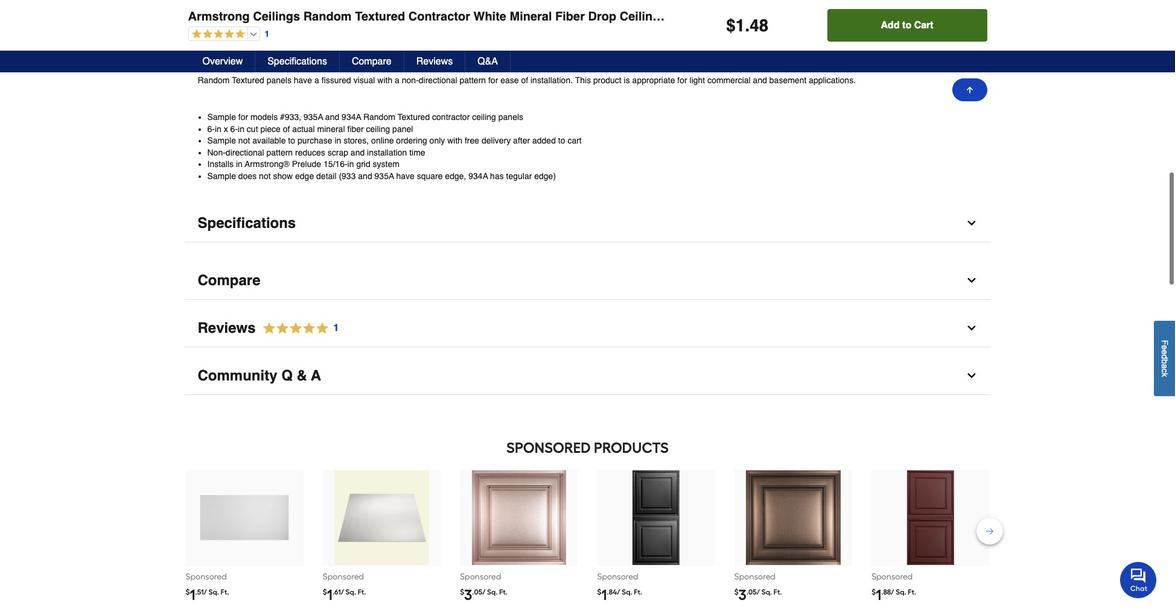 Task type: vqa. For each thing, say whether or not it's contained in the screenshot.
Nook in the Jamestown  White Laundry Nook Cabinet Collection
no



Task type: locate. For each thing, give the bounding box(es) containing it.
add to cart
[[881, 20, 934, 31]]

mineral
[[510, 10, 552, 24]]

0 horizontal spatial of
[[283, 124, 290, 134]]

have down system at left top
[[396, 171, 415, 181]]

not
[[238, 136, 250, 146], [259, 171, 271, 181]]

has
[[490, 171, 504, 181]]

chevron down image
[[966, 274, 978, 286]]

add to cart button
[[827, 9, 987, 42]]

$ for genesis 48-in x 24-in smooth pro white pvc drop ceiling tile (1-pack, 8-sq ft / case) image
[[186, 588, 190, 597]]

compare
[[352, 56, 392, 67], [198, 272, 261, 289]]

chevron up image
[[966, 36, 978, 48]]

a inside f e e d b a c k button
[[1160, 364, 1170, 369]]

overview button up this
[[184, 23, 991, 61]]

chevron down image
[[966, 217, 978, 229], [966, 322, 978, 334], [966, 370, 978, 382]]

sq. inside sponsored $ 1 .51/ sq. ft.
[[209, 588, 219, 597]]

934a left has
[[469, 171, 488, 181]]

ft.
[[221, 588, 229, 597], [358, 588, 366, 597], [499, 588, 508, 597], [634, 588, 642, 597], [774, 588, 782, 597], [908, 588, 916, 597]]

2 vertical spatial random
[[363, 112, 395, 122]]

sponsored
[[507, 439, 591, 457], [186, 572, 227, 582], [323, 572, 364, 582], [460, 572, 501, 582], [597, 572, 638, 582], [735, 572, 776, 582], [872, 572, 913, 582]]

1 inside sponsored $ 1 .61/ sq. ft.
[[327, 586, 333, 604]]

reviews up 'community'
[[198, 320, 256, 337]]

specifications down does
[[198, 215, 296, 232]]

0 vertical spatial compare
[[352, 56, 392, 67]]

6- right x
[[230, 124, 238, 134]]

in left x
[[215, 124, 221, 134]]

$ inside sponsored $ 1 .61/ sq. ft.
[[323, 588, 327, 597]]

chat invite button image
[[1120, 562, 1157, 599]]

0 vertical spatial of
[[521, 75, 528, 85]]

4 sq. from the left
[[622, 588, 632, 597]]

a left non-
[[395, 75, 400, 85]]

actual
[[292, 124, 315, 134]]

1 horizontal spatial 935a
[[375, 171, 394, 181]]

not down cut in the top of the page
[[238, 136, 250, 146]]

0 horizontal spatial 935a
[[304, 112, 323, 122]]

1 horizontal spatial 934a
[[469, 171, 488, 181]]

reviews
[[416, 56, 453, 67], [198, 320, 256, 337]]

48
[[750, 16, 769, 35]]

ft. for ceilume 48-in x 24-in stratford feather-light black pvc drop ceiling tile (10-pack, 80-sq ft / case) image
[[634, 588, 642, 597]]

sq. inside sponsored $ 1 .88/ sq. ft.
[[896, 588, 907, 597]]

ceiling
[[620, 10, 660, 24]]

1 horizontal spatial for
[[488, 75, 498, 85]]

1 vertical spatial not
[[259, 171, 271, 181]]

and down stores,
[[351, 148, 365, 157]]

1 horizontal spatial 5 stars image
[[256, 320, 340, 337]]

$ inside sponsored $ 1 .88/ sq. ft.
[[872, 588, 876, 597]]

sponsored products
[[507, 439, 669, 457]]

$ for ceilume 48-in x 24-in stratford feather-light black pvc drop ceiling tile (10-pack, 80-sq ft / case) image
[[597, 588, 602, 597]]

piece
[[260, 124, 281, 134]]

6- left x
[[207, 124, 215, 134]]

chevron down image inside specifications button
[[966, 217, 978, 229]]

1 vertical spatial specifications button
[[184, 204, 991, 242]]

15/16-
[[324, 160, 347, 169]]

pattern inside sample for models #933, 935a and 934a random textured contractor ceiling panels 6-in x 6-in cut piece of actual mineral fiber ceiling panel sample not available to purchase in stores, online ordering only with free delivery after added to cart non-directional pattern reduces scrap and installation time installs in armstrong® prelude 15/16-in grid system sample does not show edge detail (933 and 935a have square edge, 934a has tegular edge)
[[267, 148, 293, 157]]

sq. inside sponsored $ 1 .84/ sq. ft.
[[622, 588, 632, 597]]

f
[[1160, 340, 1170, 346]]

1
[[736, 16, 745, 35], [265, 29, 269, 38], [334, 323, 339, 334], [190, 586, 195, 604], [327, 586, 333, 604], [602, 586, 607, 604], [876, 586, 881, 604]]

in
[[215, 124, 221, 134], [238, 124, 244, 134], [335, 136, 341, 146], [236, 160, 243, 169], [347, 160, 354, 169]]

white
[[474, 10, 506, 24]]

0 horizontal spatial 5 stars image
[[189, 29, 245, 40]]

ft. for 'ceilume 48-in x 24-in stratford feather-light merlot pvc drop ceiling tile (10-pack, 80-sq ft / case)' image
[[908, 588, 916, 597]]

sponsored for ceilume 24-in x 24-in stratford feather-light bronze pvc drop ceiling tile (10-pack, 40-sq ft / case) image
[[735, 572, 776, 582]]

2 horizontal spatial a
[[1160, 364, 1170, 369]]

edge
[[295, 171, 314, 181]]

0 horizontal spatial pattern
[[267, 148, 293, 157]]

0 horizontal spatial compare
[[198, 272, 261, 289]]

chevron down image for specifications
[[966, 217, 978, 229]]

0 vertical spatial directional
[[419, 75, 457, 85]]

tegular
[[506, 171, 532, 181]]

1 horizontal spatial sponsored $ 3 .05/ sq. ft.
[[735, 572, 782, 604]]

0 horizontal spatial a
[[315, 75, 319, 85]]

2 vertical spatial chevron down image
[[966, 370, 978, 382]]

1 vertical spatial have
[[396, 171, 415, 181]]

specifications up fissured
[[268, 56, 327, 67]]

3 for ceilume 24-in x 24-in stratford feather-light bronze pvc drop ceiling tile (10-pack, 40-sq ft / case) image
[[739, 586, 747, 604]]

time
[[409, 148, 425, 157]]

1 vertical spatial 5 stars image
[[256, 320, 340, 337]]

panels up #933,
[[267, 75, 292, 85]]

3 chevron down image from the top
[[966, 370, 978, 382]]

ordering
[[396, 136, 427, 146]]

a left fissured
[[315, 75, 319, 85]]

ft. inside sponsored $ 1 .84/ sq. ft.
[[634, 588, 642, 597]]

1 horizontal spatial 3
[[739, 586, 747, 604]]

only
[[430, 136, 445, 146]]

and left basement
[[753, 75, 767, 85]]

5 stars image
[[189, 29, 245, 40], [256, 320, 340, 337]]

sample up x
[[207, 112, 236, 122]]

fissured
[[322, 75, 351, 85]]

of down #933,
[[283, 124, 290, 134]]

of right ease
[[521, 75, 528, 85]]

ceiling up free
[[472, 112, 496, 122]]

sponsored for genesis 24-in x 24-in smooth pro white pvc drop ceiling tile (1-pack, 4-sq ft / case) image on the bottom left of page
[[323, 572, 364, 582]]

1 horizontal spatial directional
[[419, 75, 457, 85]]

overview for overview button under armstrong
[[203, 56, 243, 67]]

$ for 'ceilume 48-in x 24-in stratford feather-light merlot pvc drop ceiling tile (10-pack, 80-sq ft / case)' image
[[872, 588, 876, 597]]

f e e d b a c k button
[[1154, 321, 1175, 397]]

ceiling up online
[[366, 124, 390, 134]]

1 horizontal spatial ceiling
[[472, 112, 496, 122]]

0 horizontal spatial 6-
[[207, 124, 215, 134]]

sq. inside sponsored $ 1 .61/ sq. ft.
[[346, 588, 356, 597]]

and
[[753, 75, 767, 85], [325, 112, 339, 122], [351, 148, 365, 157], [358, 171, 372, 181]]

random up online
[[363, 112, 395, 122]]

reviews up non-
[[416, 56, 453, 67]]

0 vertical spatial chevron down image
[[966, 217, 978, 229]]

0 horizontal spatial 3
[[464, 586, 472, 604]]

$ for ceilume 24-in x 24-in stratford feather-light bronze pvc drop ceiling tile (10-pack, 40-sq ft / case) image
[[735, 588, 739, 597]]

free
[[465, 136, 479, 146]]

with right visual at the top of the page
[[377, 75, 393, 85]]

0 vertical spatial not
[[238, 136, 250, 146]]

3 sq. from the left
[[487, 588, 498, 597]]

in up (933
[[347, 160, 354, 169]]

0 horizontal spatial 934a
[[342, 112, 361, 122]]

sq. for ceilume 24-in x 24-in stratford feather-light copper pvc drop ceiling tile (10-pack, 40-sq ft / case) image
[[487, 588, 498, 597]]

2 ft. from the left
[[358, 588, 366, 597]]

0 horizontal spatial directional
[[226, 148, 264, 157]]

directional
[[419, 75, 457, 85], [226, 148, 264, 157]]

0 vertical spatial 935a
[[304, 112, 323, 122]]

2 horizontal spatial to
[[903, 20, 912, 31]]

to left cart
[[558, 136, 565, 146]]

overview button down armstrong
[[190, 51, 255, 72]]

1 horizontal spatial to
[[558, 136, 565, 146]]

reviews inside button
[[416, 56, 453, 67]]

to inside button
[[903, 20, 912, 31]]

5 ft. from the left
[[774, 588, 782, 597]]

$
[[726, 16, 736, 35], [186, 588, 190, 597], [323, 588, 327, 597], [460, 588, 464, 597], [597, 588, 602, 597], [735, 588, 739, 597], [872, 588, 876, 597]]

935a up actual
[[304, 112, 323, 122]]

sponsored inside sponsored $ 1 .61/ sq. ft.
[[323, 572, 364, 582]]

3 ft. from the left
[[499, 588, 508, 597]]

for left light
[[678, 75, 687, 85]]

1 vertical spatial directional
[[226, 148, 264, 157]]

not down the armstrong® on the top
[[259, 171, 271, 181]]

1 vertical spatial specifications
[[198, 215, 296, 232]]

ft. for genesis 48-in x 24-in smooth pro white pvc drop ceiling tile (1-pack, 8-sq ft / case) image
[[221, 588, 229, 597]]

sq. for genesis 48-in x 24-in smooth pro white pvc drop ceiling tile (1-pack, 8-sq ft / case) image
[[209, 588, 219, 597]]

0 vertical spatial ceiling
[[472, 112, 496, 122]]

southdeep products heading
[[184, 436, 991, 460]]

random up x
[[198, 75, 230, 85]]

5 stars image down armstrong
[[189, 29, 245, 40]]

q&a
[[478, 56, 498, 67]]

compare button
[[340, 51, 404, 72], [184, 262, 991, 300]]

$ inside sponsored $ 1 .51/ sq. ft.
[[186, 588, 190, 597]]

sponsored inside sponsored $ 1 .84/ sq. ft.
[[597, 572, 638, 582]]

2 6- from the left
[[230, 124, 238, 134]]

1 horizontal spatial panels
[[498, 112, 523, 122]]

1 horizontal spatial .05/
[[747, 588, 760, 597]]

contractor
[[432, 112, 470, 122]]

pattern down available
[[267, 148, 293, 157]]

sponsored $ 3 .05/ sq. ft. for ceilume 24-in x 24-in stratford feather-light bronze pvc drop ceiling tile (10-pack, 40-sq ft / case) image
[[735, 572, 782, 604]]

ft. inside sponsored $ 1 .51/ sq. ft.
[[221, 588, 229, 597]]

square
[[417, 171, 443, 181]]

1 horizontal spatial random
[[303, 10, 352, 24]]

4 ft. from the left
[[634, 588, 642, 597]]

ceiling
[[472, 112, 496, 122], [366, 124, 390, 134]]

sample
[[687, 10, 730, 24], [207, 112, 236, 122], [207, 136, 236, 146], [207, 171, 236, 181]]

1 sq. from the left
[[209, 588, 219, 597]]

for up cut in the top of the page
[[238, 112, 248, 122]]

1 vertical spatial chevron down image
[[966, 322, 978, 334]]

with
[[377, 75, 393, 85], [447, 136, 462, 146]]

2 horizontal spatial random
[[363, 112, 395, 122]]

1 3 from the left
[[464, 586, 472, 604]]

1 chevron down image from the top
[[966, 217, 978, 229]]

sample right tile
[[687, 10, 730, 24]]

ft. inside sponsored $ 1 .88/ sq. ft.
[[908, 588, 916, 597]]

random right "ceilings" on the top left
[[303, 10, 352, 24]]

have
[[294, 75, 312, 85], [396, 171, 415, 181]]

0 vertical spatial pattern
[[460, 75, 486, 85]]

2 .05/ from the left
[[747, 588, 760, 597]]

arrow up image
[[965, 85, 975, 95]]

1 inside sponsored $ 1 .88/ sq. ft.
[[876, 586, 881, 604]]

show
[[273, 171, 293, 181]]

0 vertical spatial with
[[377, 75, 393, 85]]

0 vertical spatial specifications button
[[255, 51, 340, 72]]

ft. inside sponsored $ 1 .61/ sq. ft.
[[358, 588, 366, 597]]

products
[[594, 439, 669, 457]]

sq.
[[209, 588, 219, 597], [346, 588, 356, 597], [487, 588, 498, 597], [622, 588, 632, 597], [762, 588, 772, 597], [896, 588, 907, 597]]

2 sponsored $ 3 .05/ sq. ft. from the left
[[735, 572, 782, 604]]

.
[[745, 16, 750, 35]]

.88/
[[881, 588, 894, 597]]

sponsored inside sponsored $ 1 .51/ sq. ft.
[[186, 572, 227, 582]]

1 vertical spatial overview
[[203, 56, 243, 67]]

sample down installs
[[207, 171, 236, 181]]

0 horizontal spatial reviews
[[198, 320, 256, 337]]

.05/
[[472, 588, 486, 597], [747, 588, 760, 597]]

community q & a button
[[184, 357, 991, 395]]

a up k
[[1160, 364, 1170, 369]]

visual
[[354, 75, 375, 85]]

1 vertical spatial reviews
[[198, 320, 256, 337]]

1 vertical spatial random
[[198, 75, 230, 85]]

pattern down q&a
[[460, 75, 486, 85]]

pattern
[[460, 75, 486, 85], [267, 148, 293, 157]]

1 vertical spatial pattern
[[267, 148, 293, 157]]

1 e from the top
[[1160, 346, 1170, 350]]

directional up does
[[226, 148, 264, 157]]

panels up after at the left top of page
[[498, 112, 523, 122]]

sponsored $ 3 .05/ sq. ft.
[[460, 572, 508, 604], [735, 572, 782, 604]]

1 6- from the left
[[207, 124, 215, 134]]

textured
[[355, 10, 405, 24], [232, 75, 264, 85], [398, 112, 430, 122]]

have left fissured
[[294, 75, 312, 85]]

0 vertical spatial random
[[303, 10, 352, 24]]

textured up panel
[[398, 112, 430, 122]]

in up scrap
[[335, 136, 341, 146]]

for left ease
[[488, 75, 498, 85]]

random
[[303, 10, 352, 24], [198, 75, 230, 85], [363, 112, 395, 122]]

0 vertical spatial reviews
[[416, 56, 453, 67]]

installs
[[207, 160, 234, 169]]

have inside sample for models #933, 935a and 934a random textured contractor ceiling panels 6-in x 6-in cut piece of actual mineral fiber ceiling panel sample not available to purchase in stores, online ordering only with free delivery after added to cart non-directional pattern reduces scrap and installation time installs in armstrong® prelude 15/16-in grid system sample does not show edge detail (933 and 935a have square edge, 934a has tegular edge)
[[396, 171, 415, 181]]

1 .05/ from the left
[[472, 588, 486, 597]]

applications.
[[809, 75, 856, 85]]

2 vertical spatial textured
[[398, 112, 430, 122]]

sponsored inside 'southdeep products' heading
[[507, 439, 591, 457]]

$ inside sponsored $ 1 .84/ sq. ft.
[[597, 588, 602, 597]]

e up d
[[1160, 346, 1170, 350]]

2 chevron down image from the top
[[966, 322, 978, 334]]

sponsored inside sponsored $ 1 .88/ sq. ft.
[[872, 572, 913, 582]]

5 stars image containing 1
[[256, 320, 340, 337]]

1 ft. from the left
[[221, 588, 229, 597]]

specifications for the topmost specifications button
[[268, 56, 327, 67]]

2 sq. from the left
[[346, 588, 356, 597]]

1 horizontal spatial have
[[396, 171, 415, 181]]

935a down system at left top
[[375, 171, 394, 181]]

chevron down image inside community q & a "button"
[[966, 370, 978, 382]]

sponsored $ 3 .05/ sq. ft. for ceilume 24-in x 24-in stratford feather-light copper pvc drop ceiling tile (10-pack, 40-sq ft / case) image
[[460, 572, 508, 604]]

non-
[[207, 148, 226, 157]]

0 horizontal spatial random
[[198, 75, 230, 85]]

textured left contractor
[[355, 10, 405, 24]]

0 horizontal spatial for
[[238, 112, 248, 122]]

1 horizontal spatial 6-
[[230, 124, 238, 134]]

0 vertical spatial panels
[[267, 75, 292, 85]]

3 for ceilume 24-in x 24-in stratford feather-light copper pvc drop ceiling tile (10-pack, 40-sq ft / case) image
[[464, 586, 472, 604]]

0 horizontal spatial .05/
[[472, 588, 486, 597]]

directional inside sample for models #933, 935a and 934a random textured contractor ceiling panels 6-in x 6-in cut piece of actual mineral fiber ceiling panel sample not available to purchase in stores, online ordering only with free delivery after added to cart non-directional pattern reduces scrap and installation time installs in armstrong® prelude 15/16-in grid system sample does not show edge detail (933 and 935a have square edge, 934a has tegular edge)
[[226, 148, 264, 157]]

2 e from the top
[[1160, 350, 1170, 355]]

textured inside sample for models #933, 935a and 934a random textured contractor ceiling panels 6-in x 6-in cut piece of actual mineral fiber ceiling panel sample not available to purchase in stores, online ordering only with free delivery after added to cart non-directional pattern reduces scrap and installation time installs in armstrong® prelude 15/16-in grid system sample does not show edge detail (933 and 935a have square edge, 934a has tegular edge)
[[398, 112, 430, 122]]

6 sq. from the left
[[896, 588, 907, 597]]

935a
[[304, 112, 323, 122], [375, 171, 394, 181]]

934a up fiber
[[342, 112, 361, 122]]

6 ft. from the left
[[908, 588, 916, 597]]

to
[[903, 20, 912, 31], [288, 136, 295, 146], [558, 136, 565, 146]]

system
[[373, 160, 400, 169]]

1 vertical spatial with
[[447, 136, 462, 146]]

with inside sample for models #933, 935a and 934a random textured contractor ceiling panels 6-in x 6-in cut piece of actual mineral fiber ceiling panel sample not available to purchase in stores, online ordering only with free delivery after added to cart non-directional pattern reduces scrap and installation time installs in armstrong® prelude 15/16-in grid system sample does not show edge detail (933 and 935a have square edge, 934a has tegular edge)
[[447, 136, 462, 146]]

$ for genesis 24-in x 24-in smooth pro white pvc drop ceiling tile (1-pack, 4-sq ft / case) image on the bottom left of page
[[323, 588, 327, 597]]

online
[[371, 136, 394, 146]]

6-
[[207, 124, 215, 134], [230, 124, 238, 134]]

sample down x
[[207, 136, 236, 146]]

5 stars image up &
[[256, 320, 340, 337]]

textured up models
[[232, 75, 264, 85]]

with left free
[[447, 136, 462, 146]]

0 horizontal spatial ceiling
[[366, 124, 390, 134]]

fiber
[[347, 124, 364, 134]]

directional down reviews button
[[419, 75, 457, 85]]

in left cut in the top of the page
[[238, 124, 244, 134]]

commercial
[[708, 75, 751, 85]]

5 sq. from the left
[[762, 588, 772, 597]]

2 3 from the left
[[739, 586, 747, 604]]

0 horizontal spatial sponsored $ 3 .05/ sq. ft.
[[460, 572, 508, 604]]

e up b at the right bottom of page
[[1160, 350, 1170, 355]]

of
[[521, 75, 528, 85], [283, 124, 290, 134]]

1 vertical spatial ceiling
[[366, 124, 390, 134]]

to down actual
[[288, 136, 295, 146]]

in up does
[[236, 160, 243, 169]]

to right add
[[903, 20, 912, 31]]

1 vertical spatial panels
[[498, 112, 523, 122]]

c
[[1160, 369, 1170, 373]]

cart
[[914, 20, 934, 31]]

0 vertical spatial overview
[[198, 33, 262, 50]]

0 vertical spatial specifications
[[268, 56, 327, 67]]

1 sponsored $ 3 .05/ sq. ft. from the left
[[460, 572, 508, 604]]

1 horizontal spatial reviews
[[416, 56, 453, 67]]

1 vertical spatial of
[[283, 124, 290, 134]]

of inside sample for models #933, 935a and 934a random textured contractor ceiling panels 6-in x 6-in cut piece of actual mineral fiber ceiling panel sample not available to purchase in stores, online ordering only with free delivery after added to cart non-directional pattern reduces scrap and installation time installs in armstrong® prelude 15/16-in grid system sample does not show edge detail (933 and 935a have square edge, 934a has tegular edge)
[[283, 124, 290, 134]]

purchase
[[298, 136, 332, 146]]

0 horizontal spatial have
[[294, 75, 312, 85]]

1 horizontal spatial with
[[447, 136, 462, 146]]



Task type: describe. For each thing, give the bounding box(es) containing it.
detail
[[316, 171, 337, 181]]

q
[[281, 367, 293, 384]]

fiber
[[555, 10, 585, 24]]

armstrong ceilings random textured contractor white mineral fiber drop ceiling tile sample
[[188, 10, 730, 24]]

f e e d b a c k
[[1160, 340, 1170, 378]]

sponsored $ 1 .84/ sq. ft.
[[597, 572, 642, 604]]

a
[[311, 367, 321, 384]]

1 vertical spatial 934a
[[469, 171, 488, 181]]

$ for ceilume 24-in x 24-in stratford feather-light copper pvc drop ceiling tile (10-pack, 40-sq ft / case) image
[[460, 588, 464, 597]]

sq. for 'ceilume 48-in x 24-in stratford feather-light merlot pvc drop ceiling tile (10-pack, 80-sq ft / case)' image
[[896, 588, 907, 597]]

armstrong
[[188, 10, 250, 24]]

sponsored $ 1 .88/ sq. ft.
[[872, 572, 916, 604]]

armstrong®
[[245, 160, 290, 169]]

contractor
[[409, 10, 470, 24]]

installation
[[367, 148, 407, 157]]

1 vertical spatial compare button
[[184, 262, 991, 300]]

sq. for ceilume 48-in x 24-in stratford feather-light black pvc drop ceiling tile (10-pack, 80-sq ft / case) image
[[622, 588, 632, 597]]

ft. for ceilume 24-in x 24-in stratford feather-light copper pvc drop ceiling tile (10-pack, 40-sq ft / case) image
[[499, 588, 508, 597]]

this
[[575, 75, 591, 85]]

cut
[[247, 124, 258, 134]]

ceilume 48-in x 24-in stratford feather-light black pvc drop ceiling tile (10-pack, 80-sq ft / case) image
[[609, 471, 703, 565]]

sq. for genesis 24-in x 24-in smooth pro white pvc drop ceiling tile (1-pack, 4-sq ft / case) image on the bottom left of page
[[346, 588, 356, 597]]

1 horizontal spatial pattern
[[460, 75, 486, 85]]

ease
[[501, 75, 519, 85]]

1 horizontal spatial not
[[259, 171, 271, 181]]

1 horizontal spatial a
[[395, 75, 400, 85]]

specifications for specifications button to the bottom
[[198, 215, 296, 232]]

and down grid
[[358, 171, 372, 181]]

reduces
[[295, 148, 325, 157]]

q&a button
[[466, 51, 511, 72]]

cart
[[568, 136, 582, 146]]

$ 1 . 48
[[726, 16, 769, 35]]

mineral
[[317, 124, 345, 134]]

k
[[1160, 373, 1170, 378]]

1 inside sponsored $ 1 .51/ sq. ft.
[[190, 586, 195, 604]]

tile
[[663, 10, 684, 24]]

non-
[[402, 75, 419, 85]]

community
[[198, 367, 277, 384]]

sample for models #933, 935a and 934a random textured contractor ceiling panels 6-in x 6-in cut piece of actual mineral fiber ceiling panel sample not available to purchase in stores, online ordering only with free delivery after added to cart non-directional pattern reduces scrap and installation time installs in armstrong® prelude 15/16-in grid system sample does not show edge detail (933 and 935a have square edge, 934a has tegular edge)
[[207, 112, 582, 181]]

random inside sample for models #933, 935a and 934a random textured contractor ceiling panels 6-in x 6-in cut piece of actual mineral fiber ceiling panel sample not available to purchase in stores, online ordering only with free delivery after added to cart non-directional pattern reduces scrap and installation time installs in armstrong® prelude 15/16-in grid system sample does not show edge detail (933 and 935a have square edge, 934a has tegular edge)
[[363, 112, 395, 122]]

edge)
[[534, 171, 556, 181]]

grid
[[356, 160, 370, 169]]

0 horizontal spatial panels
[[267, 75, 292, 85]]

is
[[624, 75, 630, 85]]

random textured panels have a fissured visual with a non-directional pattern for ease of installation. this product is appropriate for light commercial and basement applications.
[[198, 75, 856, 85]]

1 horizontal spatial compare
[[352, 56, 392, 67]]

1 horizontal spatial of
[[521, 75, 528, 85]]

ceilume 24-in x 24-in stratford feather-light copper pvc drop ceiling tile (10-pack, 40-sq ft / case) image
[[472, 471, 566, 565]]

sponsored for genesis 48-in x 24-in smooth pro white pvc drop ceiling tile (1-pack, 8-sq ft / case) image
[[186, 572, 227, 582]]

x
[[224, 124, 228, 134]]

available
[[252, 136, 286, 146]]

sponsored $ 1 .61/ sq. ft.
[[323, 572, 366, 604]]

reviews button
[[404, 51, 466, 72]]

ceilings
[[253, 10, 300, 24]]

sponsored for ceilume 48-in x 24-in stratford feather-light black pvc drop ceiling tile (10-pack, 80-sq ft / case) image
[[597, 572, 638, 582]]

panel
[[392, 124, 413, 134]]

chevron down image for reviews
[[966, 322, 978, 334]]

.61/
[[333, 588, 344, 597]]

1 vertical spatial compare
[[198, 272, 261, 289]]

.51/
[[195, 588, 207, 597]]

installation.
[[531, 75, 573, 85]]

d
[[1160, 355, 1170, 360]]

ft. for ceilume 24-in x 24-in stratford feather-light bronze pvc drop ceiling tile (10-pack, 40-sq ft / case) image
[[774, 588, 782, 597]]

and up mineral
[[325, 112, 339, 122]]

ceilume 48-in x 24-in stratford feather-light merlot pvc drop ceiling tile (10-pack, 80-sq ft / case) image
[[884, 471, 978, 565]]

sponsored for ceilume 24-in x 24-in stratford feather-light copper pvc drop ceiling tile (10-pack, 40-sq ft / case) image
[[460, 572, 501, 582]]

0 vertical spatial 5 stars image
[[189, 29, 245, 40]]

basement
[[770, 75, 807, 85]]

2 horizontal spatial for
[[678, 75, 687, 85]]

chevron down image for community q & a
[[966, 370, 978, 382]]

genesis 48-in x 24-in smooth pro white pvc drop ceiling tile (1-pack, 8-sq ft / case) image
[[197, 471, 292, 565]]

after
[[513, 136, 530, 146]]

light
[[690, 75, 705, 85]]

0 horizontal spatial with
[[377, 75, 393, 85]]

prelude
[[292, 160, 321, 169]]

#933,
[[280, 112, 301, 122]]

1 vertical spatial textured
[[232, 75, 264, 85]]

does
[[238, 171, 257, 181]]

(933
[[339, 171, 356, 181]]

edge,
[[445, 171, 466, 181]]

overview for overview button over this
[[198, 33, 262, 50]]

0 vertical spatial textured
[[355, 10, 405, 24]]

b
[[1160, 360, 1170, 364]]

added
[[532, 136, 556, 146]]

&
[[297, 367, 307, 384]]

appropriate
[[632, 75, 675, 85]]

sponsored for 'ceilume 48-in x 24-in stratford feather-light merlot pvc drop ceiling tile (10-pack, 80-sq ft / case)' image
[[872, 572, 913, 582]]

.84/
[[607, 588, 620, 597]]

sq. for ceilume 24-in x 24-in stratford feather-light bronze pvc drop ceiling tile (10-pack, 40-sq ft / case) image
[[762, 588, 772, 597]]

product
[[593, 75, 622, 85]]

drop
[[588, 10, 616, 24]]

.05/ for ceilume 24-in x 24-in stratford feather-light copper pvc drop ceiling tile (10-pack, 40-sq ft / case) image
[[472, 588, 486, 597]]

panels inside sample for models #933, 935a and 934a random textured contractor ceiling panels 6-in x 6-in cut piece of actual mineral fiber ceiling panel sample not available to purchase in stores, online ordering only with free delivery after added to cart non-directional pattern reduces scrap and installation time installs in armstrong® prelude 15/16-in grid system sample does not show edge detail (933 and 935a have square edge, 934a has tegular edge)
[[498, 112, 523, 122]]

add
[[881, 20, 900, 31]]

.05/ for ceilume 24-in x 24-in stratford feather-light bronze pvc drop ceiling tile (10-pack, 40-sq ft / case) image
[[747, 588, 760, 597]]

community q & a
[[198, 367, 321, 384]]

for inside sample for models #933, 935a and 934a random textured contractor ceiling panels 6-in x 6-in cut piece of actual mineral fiber ceiling panel sample not available to purchase in stores, online ordering only with free delivery after added to cart non-directional pattern reduces scrap and installation time installs in armstrong® prelude 15/16-in grid system sample does not show edge detail (933 and 935a have square edge, 934a has tegular edge)
[[238, 112, 248, 122]]

genesis 24-in x 24-in smooth pro white pvc drop ceiling tile (1-pack, 4-sq ft / case) image
[[335, 471, 429, 565]]

0 vertical spatial compare button
[[340, 51, 404, 72]]

delivery
[[482, 136, 511, 146]]

models
[[251, 112, 278, 122]]

sponsored $ 1 .51/ sq. ft.
[[186, 572, 229, 604]]

ft. for genesis 24-in x 24-in smooth pro white pvc drop ceiling tile (1-pack, 4-sq ft / case) image on the bottom left of page
[[358, 588, 366, 597]]

stores,
[[344, 136, 369, 146]]

1 vertical spatial 935a
[[375, 171, 394, 181]]

0 horizontal spatial not
[[238, 136, 250, 146]]

0 vertical spatial have
[[294, 75, 312, 85]]

0 vertical spatial 934a
[[342, 112, 361, 122]]

1 inside sponsored $ 1 .84/ sq. ft.
[[602, 586, 607, 604]]

ceilume 24-in x 24-in stratford feather-light bronze pvc drop ceiling tile (10-pack, 40-sq ft / case) image
[[746, 471, 841, 565]]

scrap
[[328, 148, 348, 157]]

0 horizontal spatial to
[[288, 136, 295, 146]]



